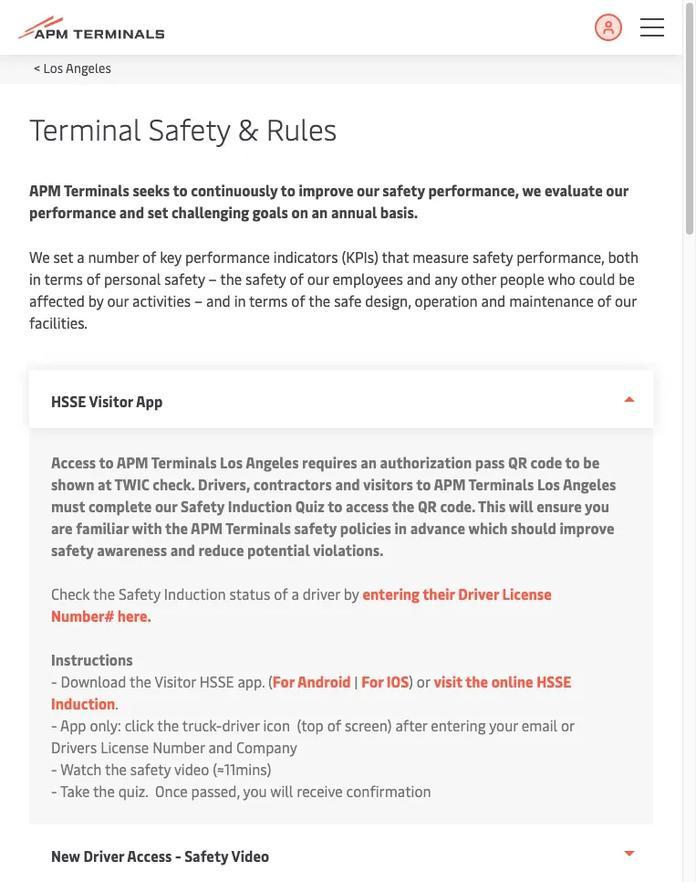 Task type: locate. For each thing, give the bounding box(es) containing it.
code.
[[440, 496, 476, 516]]

should
[[511, 518, 557, 538]]

click
[[125, 715, 154, 735]]

our
[[357, 180, 379, 200], [607, 180, 629, 200], [307, 268, 329, 289], [107, 290, 129, 310], [615, 290, 637, 310], [155, 496, 178, 516]]

entering down 'visit'
[[431, 715, 486, 735]]

apm up twic
[[117, 452, 149, 472]]

app inside . - app only: click the truck-driver icon  (top of screen) after entering your email or drivers license number and company - watch the safety video (≈11mins) - take the quiz.  once passed, you will receive confirmation
[[60, 715, 86, 735]]

to up at at the bottom of page
[[99, 452, 114, 472]]

1 vertical spatial in
[[234, 290, 246, 310]]

terms down indicators
[[249, 290, 288, 310]]

and
[[119, 202, 144, 222], [407, 268, 431, 289], [206, 290, 231, 310], [482, 290, 506, 310], [336, 474, 360, 494], [170, 540, 195, 560], [209, 737, 233, 757]]

safety down quiz
[[294, 518, 337, 538]]

0 horizontal spatial performance
[[29, 202, 116, 222]]

0 horizontal spatial license
[[101, 737, 149, 757]]

number#
[[51, 605, 114, 625]]

1 horizontal spatial will
[[509, 496, 534, 516]]

entering
[[363, 583, 420, 604], [431, 715, 486, 735]]

0 horizontal spatial in
[[29, 268, 41, 289]]

hsse right online
[[537, 671, 572, 691]]

of
[[142, 247, 156, 267], [86, 268, 100, 289], [290, 268, 304, 289], [292, 290, 306, 310], [598, 290, 612, 310], [274, 583, 288, 604], [327, 715, 342, 735]]

0 horizontal spatial –
[[195, 290, 203, 310]]

instructions - download the visitor hsse app. ( for android | for ios ) or
[[51, 649, 434, 691]]

operation
[[415, 290, 478, 310]]

1 horizontal spatial qr
[[509, 452, 528, 472]]

los down 'code'
[[538, 474, 560, 494]]

driver
[[459, 583, 499, 604], [83, 846, 124, 866]]

2 horizontal spatial los
[[538, 474, 560, 494]]

2 vertical spatial in
[[395, 518, 407, 538]]

are
[[51, 518, 73, 538]]

access down the once
[[127, 846, 172, 866]]

1 vertical spatial performance,
[[517, 247, 605, 267]]

1 horizontal spatial you
[[585, 496, 610, 516]]

check.
[[153, 474, 195, 494]]

safety left '&'
[[149, 109, 230, 148]]

0 vertical spatial los
[[43, 59, 63, 77]]

los right "<"
[[43, 59, 63, 77]]

1 horizontal spatial by
[[344, 583, 359, 604]]

a inside we set a number of key performance indicators (kpis) that measure safety performance, both in terms of personal safety – the safety of our employees and any other people who could be affected by our activities – and in terms of the safe design, operation and maintenance of our facilities.
[[77, 247, 85, 267]]

will up should
[[509, 496, 534, 516]]

rules
[[266, 109, 337, 148]]

license down click
[[101, 737, 149, 757]]

and inside . - app only: click the truck-driver icon  (top of screen) after entering your email or drivers license number and company - watch the safety video (≈11mins) - take the quiz.  once passed, you will receive confirmation
[[209, 737, 233, 757]]

performance up we
[[29, 202, 116, 222]]

driver right new
[[83, 846, 124, 866]]

the up click
[[130, 671, 152, 691]]

0 horizontal spatial driver
[[222, 715, 260, 735]]

induction
[[228, 496, 292, 516], [164, 583, 226, 604], [51, 693, 115, 713]]

visit the online hsse induction link
[[51, 671, 572, 713]]

visitor inside instructions - download the visitor hsse app. ( for android | for ios ) or
[[155, 671, 196, 691]]

– down challenging
[[209, 268, 217, 289]]

license down should
[[503, 583, 552, 604]]

the right watch on the left bottom
[[105, 759, 127, 779]]

terms
[[44, 268, 83, 289], [249, 290, 288, 310]]

1 vertical spatial los
[[220, 452, 243, 472]]

1 horizontal spatial access
[[127, 846, 172, 866]]

be down both
[[619, 268, 635, 289]]

the up number#
[[93, 583, 115, 604]]

– right activities
[[195, 290, 203, 310]]

safe
[[334, 290, 362, 310]]

app up twic
[[136, 391, 163, 411]]

1 vertical spatial or
[[562, 715, 576, 735]]

and right activities
[[206, 290, 231, 310]]

for android link
[[273, 671, 351, 691]]

number
[[153, 737, 205, 757]]

truck-
[[182, 715, 222, 735]]

safety down are
[[51, 540, 94, 560]]

by
[[88, 290, 104, 310], [344, 583, 359, 604]]

the left safe
[[309, 290, 331, 310]]

who
[[548, 268, 576, 289]]

that
[[382, 247, 409, 267]]

safety
[[149, 109, 230, 148], [181, 496, 225, 516], [119, 583, 161, 604], [185, 846, 229, 866]]

2 horizontal spatial induction
[[228, 496, 292, 516]]

<
[[34, 59, 40, 77]]

the inside instructions - download the visitor hsse app. ( for android | for ios ) or
[[130, 671, 152, 691]]

1 horizontal spatial for
[[362, 671, 384, 691]]

0 horizontal spatial driver
[[83, 846, 124, 866]]

0 vertical spatial performance
[[29, 202, 116, 222]]

- left take
[[51, 781, 57, 801]]

0 vertical spatial set
[[148, 202, 168, 222]]

angeles right "<"
[[66, 59, 111, 77]]

by down "violations."
[[344, 583, 359, 604]]

angeles up 'contractors'
[[246, 452, 299, 472]]

and inside 'apm terminals seeks to continuously to improve our safety performance, we evaluate our performance and set challenging goals on an annual basis.'
[[119, 202, 144, 222]]

design,
[[366, 290, 411, 310]]

improve inside 'apm terminals seeks to continuously to improve our safety performance, we evaluate our performance and set challenging goals on an annual basis.'
[[299, 180, 354, 200]]

induction down 'contractors'
[[228, 496, 292, 516]]

an right the on
[[312, 202, 328, 222]]

&
[[238, 109, 259, 148]]

los angeles link
[[43, 59, 111, 77]]

performance, up who on the right top of the page
[[517, 247, 605, 267]]

terminals left seeks
[[64, 180, 129, 200]]

0 horizontal spatial set
[[53, 247, 73, 267]]

2 vertical spatial los
[[538, 474, 560, 494]]

after
[[396, 715, 428, 735]]

advance
[[411, 518, 466, 538]]

authorization
[[380, 452, 472, 472]]

1 vertical spatial visitor
[[155, 671, 196, 691]]

apm up we
[[29, 180, 61, 200]]

(
[[269, 671, 273, 691]]

hsse visitor app element
[[29, 428, 654, 825]]

for ios link
[[362, 671, 409, 691]]

1 horizontal spatial –
[[209, 268, 217, 289]]

1 vertical spatial an
[[361, 452, 377, 472]]

driver for a
[[303, 583, 340, 604]]

safety down drivers,
[[181, 496, 225, 516]]

- left watch on the left bottom
[[51, 759, 57, 779]]

visitor up at at the bottom of page
[[89, 391, 133, 411]]

1 vertical spatial qr
[[418, 496, 437, 516]]

terms up affected
[[44, 268, 83, 289]]

0 horizontal spatial entering
[[363, 583, 420, 604]]

1 vertical spatial set
[[53, 247, 73, 267]]

induction down reduce at the left bottom of the page
[[164, 583, 226, 604]]

1 horizontal spatial hsse
[[200, 671, 234, 691]]

by right affected
[[88, 290, 104, 310]]

1 horizontal spatial an
[[361, 452, 377, 472]]

0 vertical spatial license
[[503, 583, 552, 604]]

access
[[346, 496, 389, 516]]

android
[[298, 671, 351, 691]]

1 vertical spatial license
[[101, 737, 149, 757]]

driver
[[303, 583, 340, 604], [222, 715, 260, 735]]

2 vertical spatial induction
[[51, 693, 115, 713]]

1 horizontal spatial driver
[[303, 583, 340, 604]]

apm up code.
[[434, 474, 466, 494]]

1 vertical spatial by
[[344, 583, 359, 604]]

safety down key
[[165, 268, 205, 289]]

0 horizontal spatial will
[[271, 781, 293, 801]]

terminals up potential
[[226, 518, 291, 538]]

an inside 'apm terminals seeks to continuously to improve our safety performance, we evaluate our performance and set challenging goals on an annual basis.'
[[312, 202, 328, 222]]

potential
[[247, 540, 310, 560]]

entering left the their on the bottom right of page
[[363, 583, 420, 604]]

2 horizontal spatial angeles
[[563, 474, 617, 494]]

in
[[29, 268, 41, 289], [234, 290, 246, 310], [395, 518, 407, 538]]

hsse
[[51, 391, 86, 411], [200, 671, 234, 691], [537, 671, 572, 691]]

1 horizontal spatial induction
[[164, 583, 226, 604]]

0 vertical spatial you
[[585, 496, 610, 516]]

take
[[60, 781, 90, 801]]

1 vertical spatial a
[[292, 583, 299, 604]]

qr up advance
[[418, 496, 437, 516]]

0 horizontal spatial angeles
[[66, 59, 111, 77]]

0 vertical spatial performance,
[[429, 180, 520, 200]]

be right 'code'
[[584, 452, 600, 472]]

1 vertical spatial improve
[[560, 518, 615, 538]]

and down seeks
[[119, 202, 144, 222]]

which
[[469, 518, 508, 538]]

you down (≈11mins)
[[243, 781, 267, 801]]

angeles
[[66, 59, 111, 77], [246, 452, 299, 472], [563, 474, 617, 494]]

0 horizontal spatial app
[[60, 715, 86, 735]]

email
[[522, 715, 558, 735]]

both
[[608, 247, 639, 267]]

receive
[[297, 781, 343, 801]]

could
[[580, 268, 616, 289]]

1 vertical spatial entering
[[431, 715, 486, 735]]

2 horizontal spatial hsse
[[537, 671, 572, 691]]

video
[[174, 759, 209, 779]]

1 horizontal spatial angeles
[[246, 452, 299, 472]]

0 vertical spatial be
[[619, 268, 635, 289]]

terminals
[[64, 180, 129, 200], [151, 452, 217, 472], [469, 474, 534, 494], [226, 518, 291, 538]]

0 vertical spatial driver
[[303, 583, 340, 604]]

requires
[[302, 452, 358, 472]]

safety up the once
[[130, 759, 171, 779]]

access to apm terminals los angeles requires an authorization pass qr code to be shown at twic check. drivers, contractors and visitors to apm terminals los angeles must complete our safety induction quiz to access the qr code. this will ensure you are familiar with the apm terminals safety policies in advance which should improve safety awareness and reduce potential violations.
[[51, 452, 617, 560]]

an
[[312, 202, 328, 222], [361, 452, 377, 472]]

-
[[51, 671, 57, 691], [51, 715, 57, 735], [51, 759, 57, 779], [51, 781, 57, 801], [175, 846, 181, 866]]

- left the download
[[51, 671, 57, 691]]

a inside hsse visitor app element
[[292, 583, 299, 604]]

0 horizontal spatial for
[[273, 671, 295, 691]]

1 vertical spatial driver
[[83, 846, 124, 866]]

license
[[503, 583, 552, 604], [101, 737, 149, 757]]

of inside . - app only: click the truck-driver icon  (top of screen) after entering your email or drivers license number and company - watch the safety video (≈11mins) - take the quiz.  once passed, you will receive confirmation
[[327, 715, 342, 735]]

the right take
[[93, 781, 115, 801]]

in right policies
[[395, 518, 407, 538]]

0 horizontal spatial terms
[[44, 268, 83, 289]]

code
[[531, 452, 563, 472]]

0 vertical spatial an
[[312, 202, 328, 222]]

a right the status
[[292, 583, 299, 604]]

improve up the on
[[299, 180, 354, 200]]

visitor inside 'hsse visitor app' dropdown button
[[89, 391, 133, 411]]

an up visitors
[[361, 452, 377, 472]]

driver for truck-
[[222, 715, 260, 735]]

0 vertical spatial entering
[[363, 583, 420, 604]]

indicators
[[274, 247, 338, 267]]

performance, left we
[[429, 180, 520, 200]]

for right the app.
[[273, 671, 295, 691]]

hsse down facilities.
[[51, 391, 86, 411]]

this
[[479, 496, 506, 516]]

1 horizontal spatial driver
[[459, 583, 499, 604]]

for right |
[[362, 671, 384, 691]]

here.
[[118, 605, 152, 625]]

safety up 'basis.'
[[383, 180, 425, 200]]

0 vertical spatial visitor
[[89, 391, 133, 411]]

0 horizontal spatial induction
[[51, 693, 115, 713]]

0 horizontal spatial improve
[[299, 180, 354, 200]]

0 vertical spatial induction
[[228, 496, 292, 516]]

a left number
[[77, 247, 85, 267]]

0 vertical spatial will
[[509, 496, 534, 516]]

driver up company
[[222, 715, 260, 735]]

a
[[77, 247, 85, 267], [292, 583, 299, 604]]

access up the shown
[[51, 452, 96, 472]]

to up the on
[[281, 180, 296, 200]]

–
[[209, 268, 217, 289], [195, 290, 203, 310]]

0 horizontal spatial hsse
[[51, 391, 86, 411]]

improve down ensure
[[560, 518, 615, 538]]

entering inside entering their driver license number# here.
[[363, 583, 420, 604]]

2 vertical spatial angeles
[[563, 474, 617, 494]]

2 horizontal spatial in
[[395, 518, 407, 538]]

induction down the download
[[51, 693, 115, 713]]

0 vertical spatial driver
[[459, 583, 499, 604]]

0 horizontal spatial by
[[88, 290, 104, 310]]

0 horizontal spatial access
[[51, 452, 96, 472]]

driver down "violations."
[[303, 583, 340, 604]]

1 horizontal spatial be
[[619, 268, 635, 289]]

safety
[[383, 180, 425, 200], [473, 247, 513, 267], [165, 268, 205, 289], [246, 268, 286, 289], [294, 518, 337, 538], [51, 540, 94, 560], [130, 759, 171, 779]]

driver inside . - app only: click the truck-driver icon  (top of screen) after entering your email or drivers license number and company - watch the safety video (≈11mins) - take the quiz.  once passed, you will receive confirmation
[[222, 715, 260, 735]]

1 vertical spatial performance
[[185, 247, 270, 267]]

1 horizontal spatial performance
[[185, 247, 270, 267]]

- up drivers
[[51, 715, 57, 735]]

must
[[51, 496, 85, 516]]

1 horizontal spatial set
[[148, 202, 168, 222]]

or inside . - app only: click the truck-driver icon  (top of screen) after entering your email or drivers license number and company - watch the safety video (≈11mins) - take the quiz.  once passed, you will receive confirmation
[[562, 715, 576, 735]]

1 vertical spatial will
[[271, 781, 293, 801]]

status
[[230, 583, 271, 604]]

0 vertical spatial or
[[417, 671, 430, 691]]

1 horizontal spatial or
[[562, 715, 576, 735]]

an inside the access to apm terminals los angeles requires an authorization pass qr code to be shown at twic check. drivers, contractors and visitors to apm terminals los angeles must complete our safety induction quiz to access the qr code. this will ensure you are familiar with the apm terminals safety policies in advance which should improve safety awareness and reduce potential violations.
[[361, 452, 377, 472]]

visitor up truck-
[[155, 671, 196, 691]]

and down other
[[482, 290, 506, 310]]

driver right the their on the bottom right of page
[[459, 583, 499, 604]]

access
[[51, 452, 96, 472], [127, 846, 172, 866]]

policies
[[340, 518, 392, 538]]

0 vertical spatial app
[[136, 391, 163, 411]]

our down check.
[[155, 496, 178, 516]]

video
[[232, 846, 269, 866]]

< los angeles
[[34, 59, 111, 77]]

1 vertical spatial access
[[127, 846, 172, 866]]

los up drivers,
[[220, 452, 243, 472]]

app for visitor
[[136, 391, 163, 411]]

0 vertical spatial in
[[29, 268, 41, 289]]

the right 'visit'
[[466, 671, 489, 691]]

apm terminals seeks to continuously to improve our safety performance, we evaluate our performance and set challenging goals on an annual basis.
[[29, 180, 629, 222]]

safety down indicators
[[246, 268, 286, 289]]

license inside entering their driver license number# here.
[[503, 583, 552, 604]]

0 horizontal spatial a
[[77, 247, 85, 267]]

induction inside the access to apm terminals los angeles requires an authorization pass qr code to be shown at twic check. drivers, contractors and visitors to apm terminals los angeles must complete our safety induction quiz to access the qr code. this will ensure you are familiar with the apm terminals safety policies in advance which should improve safety awareness and reduce potential violations.
[[228, 496, 292, 516]]

1 vertical spatial terms
[[249, 290, 288, 310]]

0 horizontal spatial visitor
[[89, 391, 133, 411]]

performance inside 'apm terminals seeks to continuously to improve our safety performance, we evaluate our performance and set challenging goals on an annual basis.'
[[29, 202, 116, 222]]

set right we
[[53, 247, 73, 267]]

hsse inside dropdown button
[[51, 391, 86, 411]]

performance down challenging
[[185, 247, 270, 267]]

hsse left the app.
[[200, 671, 234, 691]]

0 vertical spatial improve
[[299, 180, 354, 200]]

or right email
[[562, 715, 576, 735]]

maintenance
[[510, 290, 594, 310]]

people
[[500, 268, 545, 289]]

terminals up check.
[[151, 452, 217, 472]]

performance, inside we set a number of key performance indicators (kpis) that measure safety performance, both in terms of personal safety – the safety of our employees and any other people who could be affected by our activities – and in terms of the safe design, operation and maintenance of our facilities.
[[517, 247, 605, 267]]

you inside the access to apm terminals los angeles requires an authorization pass qr code to be shown at twic check. drivers, contractors and visitors to apm terminals los angeles must complete our safety induction quiz to access the qr code. this will ensure you are familiar with the apm terminals safety policies in advance which should improve safety awareness and reduce potential violations.
[[585, 496, 610, 516]]

and down truck-
[[209, 737, 233, 757]]

the inside visit the online hsse induction
[[466, 671, 489, 691]]

app inside dropdown button
[[136, 391, 163, 411]]

basis.
[[381, 202, 418, 222]]

you right ensure
[[585, 496, 610, 516]]

our right evaluate
[[607, 180, 629, 200]]

terminals inside 'apm terminals seeks to continuously to improve our safety performance, we evaluate our performance and set challenging goals on an annual basis.'
[[64, 180, 129, 200]]

0 vertical spatial by
[[88, 290, 104, 310]]

entering their driver license number# here. link
[[51, 583, 552, 625]]

our inside the access to apm terminals los angeles requires an authorization pass qr code to be shown at twic check. drivers, contractors and visitors to apm terminals los angeles must complete our safety induction quiz to access the qr code. this will ensure you are familiar with the apm terminals safety policies in advance which should improve safety awareness and reduce potential violations.
[[155, 496, 178, 516]]

safety inside . - app only: click the truck-driver icon  (top of screen) after entering your email or drivers license number and company - watch the safety video (≈11mins) - take the quiz.  once passed, you will receive confirmation
[[130, 759, 171, 779]]

1 horizontal spatial license
[[503, 583, 552, 604]]

1 horizontal spatial app
[[136, 391, 163, 411]]

2 for from the left
[[362, 671, 384, 691]]

1 vertical spatial you
[[243, 781, 267, 801]]

set
[[148, 202, 168, 222], [53, 247, 73, 267]]

1 horizontal spatial improve
[[560, 518, 615, 538]]

the down visitors
[[392, 496, 415, 516]]

apm
[[29, 180, 61, 200], [117, 452, 149, 472], [434, 474, 466, 494], [191, 518, 223, 538]]

safety inside 'apm terminals seeks to continuously to improve our safety performance, we evaluate our performance and set challenging goals on an annual basis.'
[[383, 180, 425, 200]]

1 vertical spatial app
[[60, 715, 86, 735]]

1 horizontal spatial a
[[292, 583, 299, 604]]

1 for from the left
[[273, 671, 295, 691]]

employees
[[333, 268, 403, 289]]

performance, inside 'apm terminals seeks to continuously to improve our safety performance, we evaluate our performance and set challenging goals on an annual basis.'
[[429, 180, 520, 200]]

or right ) in the right bottom of the page
[[417, 671, 430, 691]]

qr right pass
[[509, 452, 528, 472]]



Task type: describe. For each thing, give the bounding box(es) containing it.
access inside the access to apm terminals los angeles requires an authorization pass qr code to be shown at twic check. drivers, contractors and visitors to apm terminals los angeles must complete our safety induction quiz to access the qr code. this will ensure you are familiar with the apm terminals safety policies in advance which should improve safety awareness and reduce potential violations.
[[51, 452, 96, 472]]

and left reduce at the left bottom of the page
[[170, 540, 195, 560]]

pass
[[476, 452, 505, 472]]

or inside instructions - download the visitor hsse app. ( for android | for ios ) or
[[417, 671, 430, 691]]

1 vertical spatial –
[[195, 290, 203, 310]]

annual
[[331, 202, 377, 222]]

their
[[423, 583, 455, 604]]

hsse inside visit the online hsse induction
[[537, 671, 572, 691]]

and left any
[[407, 268, 431, 289]]

the down challenging
[[220, 268, 242, 289]]

terminal safety & rules
[[29, 109, 337, 148]]

1 horizontal spatial los
[[220, 452, 243, 472]]

app for -
[[60, 715, 86, 735]]

company
[[237, 737, 298, 757]]

key
[[160, 247, 182, 267]]

1 horizontal spatial terms
[[249, 290, 288, 310]]

access inside dropdown button
[[127, 846, 172, 866]]

complete
[[88, 496, 152, 516]]

safety up other
[[473, 247, 513, 267]]

and down requires at the bottom
[[336, 474, 360, 494]]

reduce
[[199, 540, 244, 560]]

to down authorization
[[417, 474, 431, 494]]

the up 'number'
[[157, 715, 179, 735]]

drivers
[[51, 737, 97, 757]]

challenging
[[172, 202, 249, 222]]

1 vertical spatial induction
[[164, 583, 226, 604]]

visit the online hsse induction
[[51, 671, 572, 713]]

0 vertical spatial qr
[[509, 452, 528, 472]]

only:
[[90, 715, 121, 735]]

)
[[409, 671, 414, 691]]

0 vertical spatial angeles
[[66, 59, 111, 77]]

new driver access - safety video button
[[29, 825, 654, 882]]

visitors
[[363, 474, 414, 494]]

contractors
[[254, 474, 332, 494]]

you inside . - app only: click the truck-driver icon  (top of screen) after entering your email or drivers license number and company - watch the safety video (≈11mins) - take the quiz.  once passed, you will receive confirmation
[[243, 781, 267, 801]]

safety inside dropdown button
[[185, 846, 229, 866]]

watch
[[60, 759, 102, 779]]

we
[[29, 247, 50, 267]]

to right quiz
[[328, 496, 343, 516]]

passed,
[[191, 781, 240, 801]]

visit
[[434, 671, 463, 691]]

quiz
[[296, 496, 325, 516]]

set inside 'apm terminals seeks to continuously to improve our safety performance, we evaluate our performance and set challenging goals on an annual basis.'
[[148, 202, 168, 222]]

check the safety induction status of a driver by
[[51, 583, 363, 604]]

screen)
[[345, 715, 392, 735]]

other
[[461, 268, 497, 289]]

safety inside the access to apm terminals los angeles requires an authorization pass qr code to be shown at twic check. drivers, contractors and visitors to apm terminals los angeles must complete our safety induction quiz to access the qr code. this will ensure you are familiar with the apm terminals safety policies in advance which should improve safety awareness and reduce potential violations.
[[181, 496, 225, 516]]

goals
[[253, 202, 288, 222]]

confirmation
[[347, 781, 432, 801]]

our down indicators
[[307, 268, 329, 289]]

evaluate
[[545, 180, 603, 200]]

once
[[155, 781, 188, 801]]

we
[[523, 180, 542, 200]]

1 horizontal spatial in
[[234, 290, 246, 310]]

driver inside new driver access - safety video dropdown button
[[83, 846, 124, 866]]

improve inside the access to apm terminals los angeles requires an authorization pass qr code to be shown at twic check. drivers, contractors and visitors to apm terminals los angeles must complete our safety induction quiz to access the qr code. this will ensure you are familiar with the apm terminals safety policies in advance which should improve safety awareness and reduce potential violations.
[[560, 518, 615, 538]]

continuously
[[191, 180, 278, 200]]

our down "could" at the right of page
[[615, 290, 637, 310]]

online
[[492, 671, 534, 691]]

drivers,
[[198, 474, 250, 494]]

(kpis)
[[342, 247, 379, 267]]

. - app only: click the truck-driver icon  (top of screen) after entering your email or drivers license number and company - watch the safety video (≈11mins) - take the quiz.  once passed, you will receive confirmation
[[51, 693, 576, 801]]

hsse visitor app button
[[29, 370, 654, 428]]

driver inside entering their driver license number# here.
[[459, 583, 499, 604]]

number
[[88, 247, 139, 267]]

activities
[[132, 290, 191, 310]]

license inside . - app only: click the truck-driver icon  (top of screen) after entering your email or drivers license number and company - watch the safety video (≈11mins) - take the quiz.  once passed, you will receive confirmation
[[101, 737, 149, 757]]

we set a number of key performance indicators (kpis) that measure safety performance, both in terms of personal safety – the safety of our employees and any other people who could be affected by our activities – and in terms of the safe design, operation and maintenance of our facilities.
[[29, 247, 639, 332]]

- inside instructions - download the visitor hsse app. ( for android | for ios ) or
[[51, 671, 57, 691]]

awareness
[[97, 540, 167, 560]]

1 vertical spatial angeles
[[246, 452, 299, 472]]

personal
[[104, 268, 161, 289]]

to right seeks
[[173, 180, 188, 200]]

new driver access - safety video
[[51, 846, 269, 866]]

induction inside visit the online hsse induction
[[51, 693, 115, 713]]

set inside we set a number of key performance indicators (kpis) that measure safety performance, both in terms of personal safety – the safety of our employees and any other people who could be affected by our activities – and in terms of the safe design, operation and maintenance of our facilities.
[[53, 247, 73, 267]]

|
[[355, 671, 358, 691]]

0 horizontal spatial los
[[43, 59, 63, 77]]

violations.
[[313, 540, 384, 560]]

familiar
[[76, 518, 129, 538]]

- inside dropdown button
[[175, 846, 181, 866]]

seeks
[[133, 180, 170, 200]]

0 horizontal spatial qr
[[418, 496, 437, 516]]

facilities.
[[29, 312, 88, 332]]

with
[[132, 518, 162, 538]]

0 vertical spatial –
[[209, 268, 217, 289]]

by inside hsse visitor app element
[[344, 583, 359, 604]]

our down personal
[[107, 290, 129, 310]]

safety up here.
[[119, 583, 161, 604]]

affected
[[29, 290, 85, 310]]

entering their driver license number# here.
[[51, 583, 552, 625]]

shown
[[51, 474, 94, 494]]

instructions
[[51, 649, 133, 669]]

in inside the access to apm terminals los angeles requires an authorization pass qr code to be shown at twic check. drivers, contractors and visitors to apm terminals los angeles must complete our safety induction quiz to access the qr code. this will ensure you are familiar with the apm terminals safety policies in advance which should improve safety awareness and reduce potential violations.
[[395, 518, 407, 538]]

(top
[[297, 715, 324, 735]]

ensure
[[537, 496, 582, 516]]

the right with
[[165, 518, 188, 538]]

ios
[[387, 671, 409, 691]]

download
[[61, 671, 126, 691]]

new
[[51, 846, 80, 866]]

performance inside we set a number of key performance indicators (kpis) that measure safety performance, both in terms of personal safety – the safety of our employees and any other people who could be affected by our activities – and in terms of the safe design, operation and maintenance of our facilities.
[[185, 247, 270, 267]]

any
[[435, 268, 458, 289]]

terminals up "this"
[[469, 474, 534, 494]]

our up annual at the top of the page
[[357, 180, 379, 200]]

at
[[98, 474, 112, 494]]

(≈11mins)
[[213, 759, 272, 779]]

measure
[[413, 247, 469, 267]]

will inside . - app only: click the truck-driver icon  (top of screen) after entering your email or drivers license number and company - watch the safety video (≈11mins) - take the quiz.  once passed, you will receive confirmation
[[271, 781, 293, 801]]

twic
[[114, 474, 150, 494]]

entering inside . - app only: click the truck-driver icon  (top of screen) after entering your email or drivers license number and company - watch the safety video (≈11mins) - take the quiz.  once passed, you will receive confirmation
[[431, 715, 486, 735]]

check
[[51, 583, 90, 604]]

by inside we set a number of key performance indicators (kpis) that measure safety performance, both in terms of personal safety – the safety of our employees and any other people who could be affected by our activities – and in terms of the safe design, operation and maintenance of our facilities.
[[88, 290, 104, 310]]

be inside we set a number of key performance indicators (kpis) that measure safety performance, both in terms of personal safety – the safety of our employees and any other people who could be affected by our activities – and in terms of the safe design, operation and maintenance of our facilities.
[[619, 268, 635, 289]]

app.
[[238, 671, 265, 691]]

on
[[292, 202, 309, 222]]

apm up reduce at the left bottom of the page
[[191, 518, 223, 538]]

will inside the access to apm terminals los angeles requires an authorization pass qr code to be shown at twic check. drivers, contractors and visitors to apm terminals los angeles must complete our safety induction quiz to access the qr code. this will ensure you are familiar with the apm terminals safety policies in advance which should improve safety awareness and reduce potential violations.
[[509, 496, 534, 516]]

be inside the access to apm terminals los angeles requires an authorization pass qr code to be shown at twic check. drivers, contractors and visitors to apm terminals los angeles must complete our safety induction quiz to access the qr code. this will ensure you are familiar with the apm terminals safety policies in advance which should improve safety awareness and reduce potential violations.
[[584, 452, 600, 472]]

apm inside 'apm terminals seeks to continuously to improve our safety performance, we evaluate our performance and set challenging goals on an annual basis.'
[[29, 180, 61, 200]]

terminal
[[29, 109, 141, 148]]

to right 'code'
[[566, 452, 580, 472]]

hsse inside instructions - download the visitor hsse app. ( for android | for ios ) or
[[200, 671, 234, 691]]



Task type: vqa. For each thing, say whether or not it's contained in the screenshot.
Other
yes



